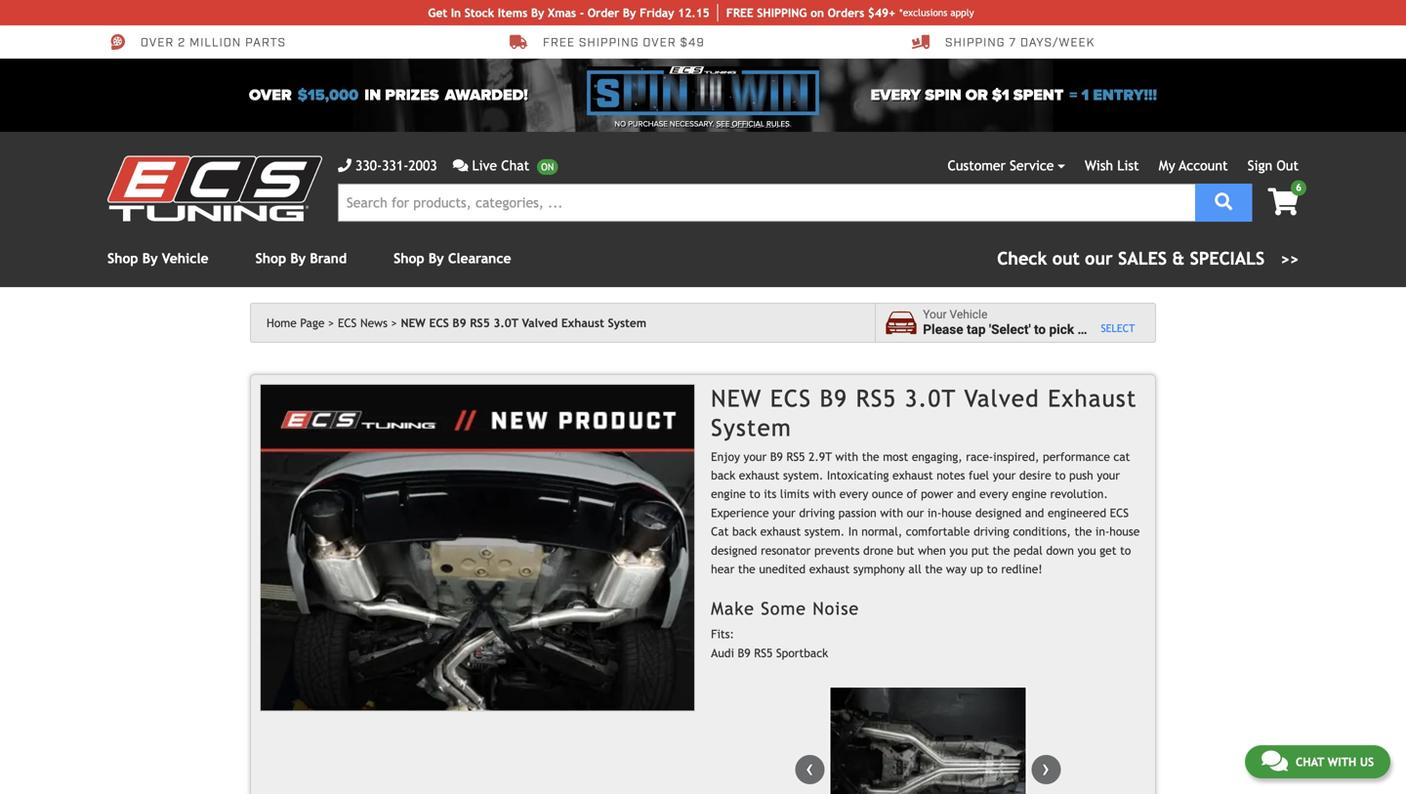 Task type: locate. For each thing, give the bounding box(es) containing it.
shop by vehicle link
[[107, 251, 209, 266]]

apply
[[951, 7, 975, 18]]

cat
[[1114, 450, 1131, 463]]

0 vertical spatial over
[[141, 35, 174, 51]]

0 vertical spatial in
[[451, 6, 461, 20]]

your right enjoy on the right bottom
[[744, 450, 767, 463]]

1 horizontal spatial you
[[1078, 543, 1097, 557]]

and up conditions,
[[1025, 506, 1045, 520]]

designed up put
[[976, 506, 1022, 520]]

over
[[141, 35, 174, 51], [249, 86, 292, 105]]

audi
[[711, 646, 734, 660]]

list
[[1118, 158, 1140, 173]]

by for shop by vehicle
[[142, 251, 158, 266]]

3.0t inside new ecs b9 rs5 3.0t valved exhaust system enjoy your b9 rs5 2.9t with the most engaging, race-inspired, performance cat back exhaust system. intoxicating exhaust notes fuel your desire to push your engine to its limits with every ounce of power and every engine revolution. experience your driving passion with our in-house designed and engineered ecs cat back exhaust system. in normal, comfortable driving conditions, the in-house designed resonator prevents drone but when you put the pedal down you get to hear the unedited exhaust symphony all the way up to redline!
[[905, 385, 957, 412]]

0 vertical spatial exhaust
[[562, 316, 604, 330]]

system. up prevents
[[805, 525, 845, 538]]

my account
[[1159, 158, 1228, 173]]

engaging,
[[912, 450, 963, 463]]

shop
[[107, 251, 138, 266], [256, 251, 286, 266], [394, 251, 425, 266]]

0 vertical spatial in-
[[928, 506, 942, 520]]

b9 down the 'shop by clearance' link
[[453, 316, 467, 330]]

with up intoxicating
[[836, 450, 859, 463]]

in
[[451, 6, 461, 20], [849, 525, 858, 538]]

1 vertical spatial vehicle
[[950, 308, 988, 322]]

0 vertical spatial chat
[[501, 158, 530, 173]]

0 vertical spatial vehicle
[[162, 251, 209, 266]]

page
[[300, 316, 325, 330]]

account
[[1179, 158, 1228, 173]]

3.0t down clearance
[[494, 316, 519, 330]]

rs5 left the 2.9t
[[787, 450, 805, 463]]

million
[[190, 35, 242, 51]]

0 horizontal spatial every
[[840, 487, 869, 501]]

by left clearance
[[429, 251, 444, 266]]

engine up experience
[[711, 487, 746, 501]]

0 horizontal spatial 3.0t
[[494, 316, 519, 330]]

system. up limits
[[783, 468, 824, 482]]

1 horizontal spatial house
[[1110, 525, 1140, 538]]

0 horizontal spatial house
[[942, 506, 972, 520]]

‹ link
[[795, 755, 825, 784]]

1 horizontal spatial chat
[[1296, 755, 1325, 769]]

by for shop by brand
[[290, 251, 306, 266]]

1 vertical spatial house
[[1110, 525, 1140, 538]]

new ecs b9 rs5 3.0t valved exhaust system
[[401, 316, 647, 330]]

in down passion
[[849, 525, 858, 538]]

0 horizontal spatial driving
[[799, 506, 835, 520]]

rs5
[[470, 316, 490, 330], [856, 385, 897, 412], [787, 450, 805, 463], [754, 646, 773, 660]]

0 vertical spatial house
[[942, 506, 972, 520]]

house
[[942, 506, 972, 520], [1110, 525, 1140, 538]]

free ship ping on orders $49+ *exclusions apply
[[726, 6, 975, 20]]

2 shop from the left
[[256, 251, 286, 266]]

and down fuel
[[957, 487, 976, 501]]

customer service
[[948, 158, 1054, 173]]

driving down limits
[[799, 506, 835, 520]]

shipping 7 days/week link
[[912, 33, 1095, 51]]

0 vertical spatial system
[[608, 316, 647, 330]]

by down ecs tuning image
[[142, 251, 158, 266]]

0 vertical spatial new
[[401, 316, 426, 330]]

new right news
[[401, 316, 426, 330]]

1 engine from the left
[[711, 487, 746, 501]]

valved inside new ecs b9 rs5 3.0t valved exhaust system enjoy your b9 rs5 2.9t with the most engaging, race-inspired, performance cat back exhaust system. intoxicating exhaust notes fuel your desire to push your engine to its limits with every ounce of power and every engine revolution. experience your driving passion with our in-house designed and engineered ecs cat back exhaust system. in normal, comfortable driving conditions, the in-house designed resonator prevents drone but when you put the pedal down you get to hear the unedited exhaust symphony all the way up to redline!
[[965, 385, 1040, 412]]

way
[[946, 562, 967, 576]]

back
[[711, 468, 736, 482], [733, 525, 757, 538]]

0 horizontal spatial and
[[957, 487, 976, 501]]

shopping cart image
[[1268, 188, 1299, 215]]

1
[[1082, 86, 1089, 105]]

12.15
[[678, 6, 710, 20]]

necessary.
[[670, 119, 715, 129]]

sales
[[1119, 248, 1167, 269]]

engine down desire
[[1012, 487, 1047, 501]]

new inside new ecs b9 rs5 3.0t valved exhaust system enjoy your b9 rs5 2.9t with the most engaging, race-inspired, performance cat back exhaust system. intoxicating exhaust notes fuel your desire to push your engine to its limits with every ounce of power and every engine revolution. experience your driving passion with our in-house designed and engineered ecs cat back exhaust system. in normal, comfortable driving conditions, the in-house designed resonator prevents drone but when you put the pedal down you get to hear the unedited exhaust symphony all the way up to redline!
[[711, 385, 762, 412]]

the
[[862, 450, 880, 463], [1075, 525, 1092, 538], [993, 543, 1010, 557], [738, 562, 756, 576], [925, 562, 943, 576]]

comfortable
[[906, 525, 970, 538]]

1 horizontal spatial and
[[1025, 506, 1045, 520]]

6 link
[[1253, 180, 1307, 217]]

the right put
[[993, 543, 1010, 557]]

0 horizontal spatial engine
[[711, 487, 746, 501]]

customer service button
[[948, 155, 1066, 176]]

over inside 'over 2 million parts' link
[[141, 35, 174, 51]]

free shipping over $49
[[543, 35, 705, 51]]

pick
[[1050, 322, 1075, 338]]

vehicle up tap in the top of the page
[[950, 308, 988, 322]]

system for new ecs b9 rs5 3.0t valved exhaust system
[[608, 316, 647, 330]]

resonator
[[761, 543, 811, 557]]

1 horizontal spatial exhaust
[[1048, 385, 1138, 412]]

0 horizontal spatial in-
[[928, 506, 942, 520]]

1 vertical spatial new
[[711, 385, 762, 412]]

3.0t up engaging,
[[905, 385, 957, 412]]

its
[[764, 487, 777, 501]]

system inside new ecs b9 rs5 3.0t valved exhaust system enjoy your b9 rs5 2.9t with the most engaging, race-inspired, performance cat back exhaust system. intoxicating exhaust notes fuel your desire to push your engine to its limits with every ounce of power and every engine revolution. experience your driving passion with our in-house designed and engineered ecs cat back exhaust system. in normal, comfortable driving conditions, the in-house designed resonator prevents drone but when you put the pedal down you get to hear the unedited exhaust symphony all the way up to redline!
[[711, 414, 792, 441]]

clearance
[[448, 251, 511, 266]]

0 horizontal spatial shop
[[107, 251, 138, 266]]

‹
[[806, 755, 814, 781]]

0 vertical spatial back
[[711, 468, 736, 482]]

1 shop from the left
[[107, 251, 138, 266]]

items
[[498, 6, 528, 20]]

to left pick
[[1034, 322, 1046, 338]]

1 horizontal spatial shop
[[256, 251, 286, 266]]

of
[[907, 487, 918, 501]]

chat with us
[[1296, 755, 1374, 769]]

$1
[[992, 86, 1010, 105]]

system
[[608, 316, 647, 330], [711, 414, 792, 441]]

some
[[761, 599, 807, 619]]

0 horizontal spatial you
[[950, 543, 968, 557]]

1 horizontal spatial every
[[980, 487, 1009, 501]]

1 vertical spatial 3.0t
[[905, 385, 957, 412]]

see official rules link
[[717, 118, 790, 130]]

shop by brand
[[256, 251, 347, 266]]

every down fuel
[[980, 487, 1009, 501]]

2 engine from the left
[[1012, 487, 1047, 501]]

new for new ecs b9 rs5 3.0t valved exhaust system
[[401, 316, 426, 330]]

parts
[[245, 35, 286, 51]]

in- down power
[[928, 506, 942, 520]]

engine
[[711, 487, 746, 501], [1012, 487, 1047, 501]]

sportback
[[776, 646, 829, 660]]

0 horizontal spatial system
[[608, 316, 647, 330]]

normal,
[[862, 525, 903, 538]]

shipping
[[579, 35, 639, 51]]

get
[[428, 6, 447, 20]]

wish list
[[1085, 158, 1140, 173]]

driving up put
[[974, 525, 1010, 538]]

no purchase necessary. see official rules .
[[615, 119, 792, 129]]

1 horizontal spatial engine
[[1012, 487, 1047, 501]]

1 horizontal spatial driving
[[974, 525, 1010, 538]]

1 vertical spatial valved
[[965, 385, 1040, 412]]

0 horizontal spatial exhaust
[[562, 316, 604, 330]]

house up comfortable
[[942, 506, 972, 520]]

1 vertical spatial over
[[249, 86, 292, 105]]

chat right comments image
[[1296, 755, 1325, 769]]

my account link
[[1159, 158, 1228, 173]]

1 horizontal spatial system
[[711, 414, 792, 441]]

over down parts
[[249, 86, 292, 105]]

or
[[966, 86, 988, 105]]

free
[[726, 6, 754, 20]]

1 horizontal spatial valved
[[965, 385, 1040, 412]]

spin
[[925, 86, 962, 105]]

system for new ecs b9 rs5 3.0t valved exhaust system enjoy your b9 rs5 2.9t with the most engaging, race-inspired, performance cat back exhaust system. intoxicating exhaust notes fuel your desire to push your engine to its limits with every ounce of power and every engine revolution. experience your driving passion with our in-house designed and engineered ecs cat back exhaust system. in normal, comfortable driving conditions, the in-house designed resonator prevents drone but when you put the pedal down you get to hear the unedited exhaust symphony all the way up to redline!
[[711, 414, 792, 441]]

b9 right audi
[[738, 646, 751, 660]]

put
[[972, 543, 989, 557]]

in right 'get'
[[451, 6, 461, 20]]

› link
[[1032, 755, 1061, 784]]

you left get
[[1078, 543, 1097, 557]]

0 horizontal spatial vehicle
[[162, 251, 209, 266]]

all
[[909, 562, 922, 576]]

performance
[[1043, 450, 1110, 463]]

1 horizontal spatial vehicle
[[950, 308, 988, 322]]

up
[[971, 562, 984, 576]]

cat
[[711, 525, 729, 538]]

vehicle down ecs tuning image
[[162, 251, 209, 266]]

shop for shop by vehicle
[[107, 251, 138, 266]]

0 vertical spatial 3.0t
[[494, 316, 519, 330]]

0 vertical spatial valved
[[522, 316, 558, 330]]

.
[[790, 119, 792, 129]]

chat
[[501, 158, 530, 173], [1296, 755, 1325, 769]]

shop by clearance link
[[394, 251, 511, 266]]

to right up
[[987, 562, 998, 576]]

1 vertical spatial system
[[711, 414, 792, 441]]

xmas
[[548, 6, 576, 20]]

rs5 left sportback
[[754, 646, 773, 660]]

your down inspired,
[[993, 468, 1016, 482]]

your down cat
[[1097, 468, 1120, 482]]

sign out
[[1248, 158, 1299, 173]]

back down enjoy on the right bottom
[[711, 468, 736, 482]]

the down engineered
[[1075, 525, 1092, 538]]

drone
[[864, 543, 894, 557]]

valved for new ecs b9 rs5 3.0t valved exhaust system enjoy your b9 rs5 2.9t with the most engaging, race-inspired, performance cat back exhaust system. intoxicating exhaust notes fuel your desire to push your engine to its limits with every ounce of power and every engine revolution. experience your driving passion with our in-house designed and engineered ecs cat back exhaust system. in normal, comfortable driving conditions, the in-house designed resonator prevents drone but when you put the pedal down you get to hear the unedited exhaust symphony all the way up to redline!
[[965, 385, 1040, 412]]

vehicle inside your vehicle please tap 'select' to pick a vehicle
[[950, 308, 988, 322]]

house up get
[[1110, 525, 1140, 538]]

over left 2
[[141, 35, 174, 51]]

comments image
[[453, 159, 468, 172]]

3.0t for new ecs b9 rs5 3.0t valved exhaust system
[[494, 316, 519, 330]]

every up passion
[[840, 487, 869, 501]]

and
[[957, 487, 976, 501], [1025, 506, 1045, 520]]

0 horizontal spatial new
[[401, 316, 426, 330]]

1 horizontal spatial new
[[711, 385, 762, 412]]

in- up get
[[1096, 525, 1110, 538]]

back down experience
[[733, 525, 757, 538]]

1 vertical spatial exhaust
[[1048, 385, 1138, 412]]

new for new ecs b9 rs5 3.0t valved exhaust system enjoy your b9 rs5 2.9t with the most engaging, race-inspired, performance cat back exhaust system. intoxicating exhaust notes fuel your desire to push your engine to its limits with every ounce of power and every engine revolution. experience your driving passion with our in-house designed and engineered ecs cat back exhaust system. in normal, comfortable driving conditions, the in-house designed resonator prevents drone but when you put the pedal down you get to hear the unedited exhaust symphony all the way up to redline!
[[711, 385, 762, 412]]

b9 inside the make some noise fits: audi b9 rs5 sportback
[[738, 646, 751, 660]]

2 every from the left
[[980, 487, 1009, 501]]

2 horizontal spatial shop
[[394, 251, 425, 266]]

3 shop from the left
[[394, 251, 425, 266]]

by
[[531, 6, 544, 20], [623, 6, 636, 20], [142, 251, 158, 266], [290, 251, 306, 266], [429, 251, 444, 266]]

to left push
[[1055, 468, 1066, 482]]

1 horizontal spatial over
[[249, 86, 292, 105]]

331-
[[382, 158, 409, 173]]

0 horizontal spatial valved
[[522, 316, 558, 330]]

you
[[950, 543, 968, 557], [1078, 543, 1097, 557]]

over 2 million parts link
[[107, 33, 286, 51]]

new up enjoy on the right bottom
[[711, 385, 762, 412]]

designed up hear
[[711, 543, 758, 557]]

1 horizontal spatial in
[[849, 525, 858, 538]]

exhaust inside new ecs b9 rs5 3.0t valved exhaust system enjoy your b9 rs5 2.9t with the most engaging, race-inspired, performance cat back exhaust system. intoxicating exhaust notes fuel your desire to push your engine to its limits with every ounce of power and every engine revolution. experience your driving passion with our in-house designed and engineered ecs cat back exhaust system. in normal, comfortable driving conditions, the in-house designed resonator prevents drone but when you put the pedal down you get to hear the unedited exhaust symphony all the way up to redline!
[[1048, 385, 1138, 412]]

you up way at the bottom of page
[[950, 543, 968, 557]]

1 horizontal spatial 3.0t
[[905, 385, 957, 412]]

1 horizontal spatial in-
[[1096, 525, 1110, 538]]

friday
[[640, 6, 675, 20]]

home page
[[267, 316, 325, 330]]

1 horizontal spatial designed
[[976, 506, 1022, 520]]

3.0t for new ecs b9 rs5 3.0t valved exhaust system enjoy your b9 rs5 2.9t with the most engaging, race-inspired, performance cat back exhaust system. intoxicating exhaust notes fuel your desire to push your engine to its limits with every ounce of power and every engine revolution. experience your driving passion with our in-house designed and engineered ecs cat back exhaust system. in normal, comfortable driving conditions, the in-house designed resonator prevents drone but when you put the pedal down you get to hear the unedited exhaust symphony all the way up to redline!
[[905, 385, 957, 412]]

in inside new ecs b9 rs5 3.0t valved exhaust system enjoy your b9 rs5 2.9t with the most engaging, race-inspired, performance cat back exhaust system. intoxicating exhaust notes fuel your desire to push your engine to its limits with every ounce of power and every engine revolution. experience your driving passion with our in-house designed and engineered ecs cat back exhaust system. in normal, comfortable driving conditions, the in-house designed resonator prevents drone but when you put the pedal down you get to hear the unedited exhaust symphony all the way up to redline!
[[849, 525, 858, 538]]

to
[[1034, 322, 1046, 338], [1055, 468, 1066, 482], [750, 487, 761, 501], [1121, 543, 1131, 557], [987, 562, 998, 576]]

0 vertical spatial driving
[[799, 506, 835, 520]]

make some noise fits: audi b9 rs5 sportback
[[711, 599, 860, 660]]

=
[[1070, 86, 1078, 105]]

hear
[[711, 562, 735, 576]]

exhaust
[[562, 316, 604, 330], [1048, 385, 1138, 412]]

chat right live
[[501, 158, 530, 173]]

exhaust for new ecs b9 rs5 3.0t valved exhaust system
[[562, 316, 604, 330]]

home page link
[[267, 316, 334, 330]]

1 vertical spatial system.
[[805, 525, 845, 538]]

ping
[[781, 6, 807, 20]]

to left its at the right bottom
[[750, 487, 761, 501]]

by left brand
[[290, 251, 306, 266]]

0 horizontal spatial over
[[141, 35, 174, 51]]

1 vertical spatial in
[[849, 525, 858, 538]]

service
[[1010, 158, 1054, 173]]

1 vertical spatial designed
[[711, 543, 758, 557]]

$49
[[680, 35, 705, 51]]

over for over 2 million parts
[[141, 35, 174, 51]]

with down 'ounce'
[[880, 506, 904, 520]]



Task type: describe. For each thing, give the bounding box(es) containing it.
make
[[711, 599, 755, 619]]

exhaust up resonator
[[761, 525, 801, 538]]

your vehicle please tap 'select' to pick a vehicle
[[923, 308, 1131, 338]]

live chat
[[472, 158, 530, 173]]

redline!
[[1002, 562, 1043, 576]]

order
[[588, 6, 620, 20]]

us
[[1360, 755, 1374, 769]]

fuel
[[969, 468, 990, 482]]

6
[[1296, 182, 1302, 193]]

vehicle
[[1088, 322, 1131, 338]]

my
[[1159, 158, 1176, 173]]

shipping
[[946, 35, 1006, 51]]

1 vertical spatial driving
[[974, 525, 1010, 538]]

0 vertical spatial designed
[[976, 506, 1022, 520]]

ship
[[757, 6, 781, 20]]

*exclusions
[[900, 7, 948, 18]]

shop by brand link
[[256, 251, 347, 266]]

a
[[1078, 322, 1085, 338]]

7
[[1010, 35, 1017, 51]]

Search text field
[[338, 184, 1196, 222]]

select link
[[1101, 322, 1135, 335]]

b9 up its at the right bottom
[[770, 450, 783, 463]]

ecs news link
[[338, 316, 397, 330]]

notes
[[937, 468, 966, 482]]

symphony
[[854, 562, 905, 576]]

0 vertical spatial system.
[[783, 468, 824, 482]]

on
[[811, 6, 824, 20]]

ecs left news
[[338, 316, 357, 330]]

free shipping over $49 link
[[510, 33, 705, 51]]

pedal
[[1014, 543, 1043, 557]]

b9 up the 2.9t
[[820, 385, 848, 412]]

sign out link
[[1248, 158, 1299, 173]]

every spin or $1 spent = 1 entry!!!
[[871, 86, 1158, 105]]

1 vertical spatial in-
[[1096, 525, 1110, 538]]

desire
[[1020, 468, 1052, 482]]

the right all
[[925, 562, 943, 576]]

official
[[732, 119, 765, 129]]

power
[[921, 487, 954, 501]]

prizes
[[385, 86, 439, 105]]

but
[[897, 543, 915, 557]]

ecs tuning 'spin to win' contest logo image
[[587, 66, 820, 115]]

news
[[360, 316, 388, 330]]

wish list link
[[1085, 158, 1140, 173]]

2 you from the left
[[1078, 543, 1097, 557]]

with left us
[[1328, 755, 1357, 769]]

exhaust up of at the right
[[893, 468, 933, 482]]

purchase
[[628, 119, 668, 129]]

conditions,
[[1013, 525, 1071, 538]]

1 you from the left
[[950, 543, 968, 557]]

out
[[1277, 158, 1299, 173]]

the up intoxicating
[[862, 450, 880, 463]]

comments image
[[1262, 749, 1288, 773]]

0 horizontal spatial in
[[451, 6, 461, 20]]

rs5 inside the make some noise fits: audi b9 rs5 sportback
[[754, 646, 773, 660]]

*exclusions apply link
[[900, 5, 975, 20]]

0 horizontal spatial chat
[[501, 158, 530, 173]]

1 vertical spatial chat
[[1296, 755, 1325, 769]]

&
[[1173, 248, 1185, 269]]

0 vertical spatial and
[[957, 487, 976, 501]]

search image
[[1215, 193, 1233, 211]]

rules
[[767, 119, 790, 129]]

over
[[643, 35, 677, 51]]

shop for shop by brand
[[256, 251, 286, 266]]

over for over $15,000 in prizes
[[249, 86, 292, 105]]

spent
[[1014, 86, 1064, 105]]

valved for new ecs b9 rs5 3.0t valved exhaust system
[[522, 316, 558, 330]]

sign
[[1248, 158, 1273, 173]]

by left the xmas
[[531, 6, 544, 20]]

tap
[[967, 322, 986, 338]]

1 every from the left
[[840, 487, 869, 501]]

2003
[[409, 158, 437, 173]]

exhaust for new ecs b9 rs5 3.0t valved exhaust system enjoy your b9 rs5 2.9t with the most engaging, race-inspired, performance cat back exhaust system. intoxicating exhaust notes fuel your desire to push your engine to its limits with every ounce of power and every engine revolution. experience your driving passion with our in-house designed and engineered ecs cat back exhaust system. in normal, comfortable driving conditions, the in-house designed resonator prevents drone but when you put the pedal down you get to hear the unedited exhaust symphony all the way up to redline!
[[1048, 385, 1138, 412]]

live
[[472, 158, 497, 173]]

over $15,000 in prizes
[[249, 86, 439, 105]]

your down limits
[[773, 506, 796, 520]]

brand
[[310, 251, 347, 266]]

330-
[[356, 158, 382, 173]]

ecs up the 2.9t
[[771, 385, 812, 412]]

with right limits
[[813, 487, 836, 501]]

330-331-2003
[[356, 158, 437, 173]]

to inside your vehicle please tap 'select' to pick a vehicle
[[1034, 322, 1046, 338]]

live chat link
[[453, 155, 558, 176]]

your
[[923, 308, 947, 322]]

330-331-2003 link
[[338, 155, 437, 176]]

shop for shop by clearance
[[394, 251, 425, 266]]

ecs tuning image
[[107, 156, 322, 221]]

0 horizontal spatial designed
[[711, 543, 758, 557]]

inspired,
[[994, 450, 1040, 463]]

rs5 down clearance
[[470, 316, 490, 330]]

chat with us link
[[1245, 745, 1391, 779]]

stock
[[465, 6, 494, 20]]

our
[[907, 506, 924, 520]]

over 2 million parts
[[141, 35, 286, 51]]

entry!!!
[[1093, 86, 1158, 105]]

most
[[883, 450, 909, 463]]

shop by vehicle
[[107, 251, 209, 266]]

exhaust down prevents
[[810, 562, 850, 576]]

prevents
[[815, 543, 860, 557]]

in
[[365, 86, 381, 105]]

ecs up get
[[1110, 506, 1129, 520]]

$15,000
[[298, 86, 359, 105]]

home
[[267, 316, 297, 330]]

shipping 7 days/week
[[946, 35, 1095, 51]]

$49+
[[868, 6, 896, 20]]

1 vertical spatial back
[[733, 525, 757, 538]]

revolution.
[[1051, 487, 1108, 501]]

by right order at the left top
[[623, 6, 636, 20]]

the right hear
[[738, 562, 756, 576]]

ecs news
[[338, 316, 388, 330]]

push
[[1070, 468, 1094, 482]]

exhaust up its at the right bottom
[[739, 468, 780, 482]]

to right get
[[1121, 543, 1131, 557]]

rs5 up most
[[856, 385, 897, 412]]

customer
[[948, 158, 1006, 173]]

experience
[[711, 506, 769, 520]]

free
[[543, 35, 575, 51]]

phone image
[[338, 159, 352, 172]]

get in stock items by xmas - order by friday 12.15
[[428, 6, 710, 20]]

by for shop by clearance
[[429, 251, 444, 266]]

enjoy
[[711, 450, 740, 463]]

1 vertical spatial and
[[1025, 506, 1045, 520]]

ecs right news
[[429, 316, 449, 330]]

intoxicating
[[827, 468, 889, 482]]



Task type: vqa. For each thing, say whether or not it's contained in the screenshot.
second 'every' from the right
yes



